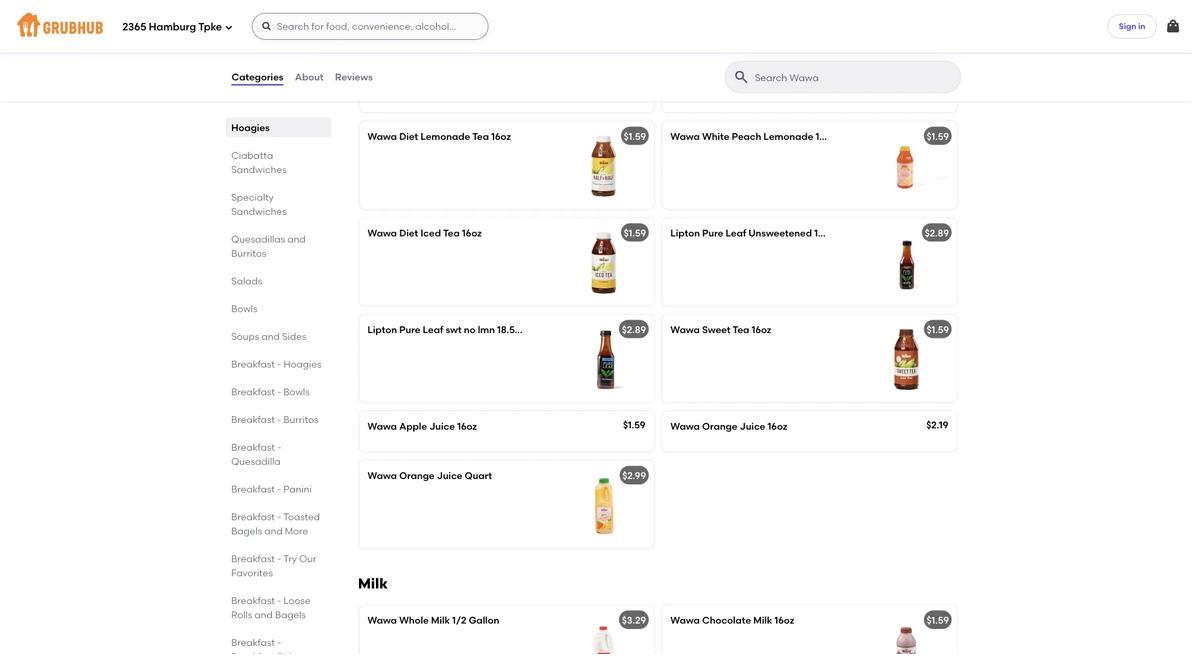 Task type: locate. For each thing, give the bounding box(es) containing it.
0 horizontal spatial milk
[[358, 576, 388, 593]]

0 vertical spatial sides
[[282, 331, 306, 342]]

- for panini
[[277, 484, 281, 495]]

bagels down loose
[[275, 609, 306, 621]]

breakfast - hoagies tab
[[231, 357, 326, 371]]

iced
[[421, 34, 441, 46], [421, 228, 441, 239]]

5 breakfast from the top
[[231, 484, 275, 495]]

$2.89 for lipton pure leaf unsweetened 18.5oz
[[925, 228, 949, 239]]

wawa sweet tea 16oz image
[[856, 315, 957, 403]]

1 horizontal spatial $2.89
[[925, 228, 949, 239]]

wawa orange juice quart
[[368, 471, 492, 482]]

0 horizontal spatial lipton
[[368, 324, 397, 336]]

pure for swt
[[399, 324, 421, 336]]

- down breakfast - bowls tab
[[277, 414, 281, 425]]

main navigation navigation
[[0, 0, 1192, 53]]

wawa
[[368, 34, 397, 46], [368, 131, 397, 142], [671, 131, 700, 142], [368, 228, 397, 239], [671, 324, 700, 336], [368, 421, 397, 432], [671, 421, 700, 432], [368, 471, 397, 482], [368, 615, 397, 627], [671, 615, 700, 627]]

lipton pure leaf swt no lmn 18.5 oz image
[[553, 315, 654, 403]]

rolls
[[231, 609, 252, 621]]

3 diet from the top
[[399, 228, 418, 239]]

ciabatta sandwiches
[[231, 149, 286, 175]]

1 vertical spatial pure
[[399, 324, 421, 336]]

burritos
[[231, 248, 266, 259], [283, 414, 318, 425]]

sides down breakfast - loose rolls and bagels tab
[[277, 651, 301, 655]]

breakfast for breakfast - quesadilla
[[231, 442, 275, 453]]

hoagies
[[231, 122, 269, 133], [283, 358, 321, 370]]

- left panini
[[277, 484, 281, 495]]

and right "rolls"
[[254, 609, 272, 621]]

- down breakfast - loose rolls and bagels tab
[[277, 637, 281, 649]]

breakfast - quesadilla
[[231, 442, 281, 467]]

4 breakfast from the top
[[231, 442, 275, 453]]

1 iced from the top
[[421, 34, 441, 46]]

chocolate
[[702, 615, 751, 627]]

9 - from the top
[[277, 637, 281, 649]]

tea inside button
[[443, 34, 460, 46]]

5 - from the top
[[277, 484, 281, 495]]

1 vertical spatial burritos
[[283, 414, 318, 425]]

breakfast inside the breakfast - loose rolls and bagels
[[231, 595, 275, 607]]

leaf left swt
[[423, 324, 443, 336]]

breakfast - loose rolls and bagels
[[231, 595, 310, 621]]

0 vertical spatial burritos
[[231, 248, 266, 259]]

and right soups
[[261, 331, 279, 342]]

1 diet from the top
[[399, 34, 418, 46]]

0 horizontal spatial hoagies
[[231, 122, 269, 133]]

0 vertical spatial hoagies
[[231, 122, 269, 133]]

juice for wawa orange juice 16oz
[[740, 421, 766, 432]]

more
[[285, 526, 308, 537]]

wawa white peach lemonade 16oz image
[[856, 122, 957, 210]]

3 - from the top
[[277, 414, 281, 425]]

2 sandwiches from the top
[[231, 206, 286, 217]]

0 vertical spatial lipton
[[671, 228, 700, 239]]

1 vertical spatial bagels
[[275, 609, 306, 621]]

- left try
[[277, 553, 281, 565]]

wawa white peach lemonade 16oz
[[671, 131, 836, 142]]

categories
[[232, 71, 284, 83]]

- for burritos
[[277, 414, 281, 425]]

1 horizontal spatial pure
[[702, 228, 724, 239]]

burritos inside quesadillas and burritos
[[231, 248, 266, 259]]

0 vertical spatial gallon
[[484, 34, 514, 46]]

loose
[[283, 595, 310, 607]]

2 iced from the top
[[421, 228, 441, 239]]

1 vertical spatial hoagies
[[283, 358, 321, 370]]

breakfast inside 'breakfast - try our favorites'
[[231, 553, 275, 565]]

1 horizontal spatial orange
[[702, 421, 738, 432]]

2 diet from the top
[[399, 131, 418, 142]]

lipton pure leaf unsweetened 18.5oz image
[[856, 218, 957, 306]]

breakfast - try our favorites
[[231, 553, 316, 579]]

1 lemonade from the left
[[421, 131, 470, 142]]

- up "quesadilla"
[[277, 442, 281, 453]]

half
[[462, 34, 482, 46]]

bagels
[[231, 526, 262, 537], [275, 609, 306, 621]]

soups and sides tab
[[231, 329, 326, 344]]

bowls
[[231, 303, 257, 315], [283, 386, 309, 398]]

milk for wawa chocolate milk 16oz
[[754, 615, 772, 627]]

1 horizontal spatial svg image
[[261, 21, 272, 32]]

- for hoagies
[[277, 358, 281, 370]]

milk for wawa whole milk 1/2 gallon
[[431, 615, 450, 627]]

1 breakfast from the top
[[231, 358, 275, 370]]

- inside "tab"
[[277, 484, 281, 495]]

0 horizontal spatial lemonade
[[421, 131, 470, 142]]

7 - from the top
[[277, 553, 281, 565]]

breakfast inside "tab"
[[231, 484, 275, 495]]

and inside quesadillas and burritos
[[287, 233, 305, 245]]

wawa orange juice quart image
[[553, 461, 654, 549]]

sides up the breakfast - hoagies tab
[[282, 331, 306, 342]]

18.5oz
[[815, 228, 843, 239]]

wawa diet lemonade tea 16oz image
[[553, 122, 654, 210]]

$1.59 for wawa chocolate milk 16oz
[[927, 615, 949, 627]]

0 vertical spatial diet
[[399, 34, 418, 46]]

$1.59
[[624, 131, 646, 142], [927, 131, 949, 142], [624, 228, 646, 239], [927, 324, 949, 336], [623, 420, 646, 431], [927, 615, 949, 627]]

sides
[[282, 331, 306, 342], [277, 651, 301, 655]]

1 vertical spatial leaf
[[423, 324, 443, 336]]

svg image up categories on the top of the page
[[261, 21, 272, 32]]

breakfast - toasted bagels and more
[[231, 511, 320, 537]]

wawa for wawa orange juice quart
[[368, 471, 397, 482]]

1 horizontal spatial lemonade
[[764, 131, 814, 142]]

quesadillas and burritos
[[231, 233, 305, 259]]

wawa inside button
[[368, 34, 397, 46]]

wawa diet iced tea half gallon
[[368, 34, 514, 46]]

pure left swt
[[399, 324, 421, 336]]

gallon
[[484, 34, 514, 46], [469, 615, 500, 627]]

Search for food, convenience, alcohol... search field
[[252, 13, 489, 40]]

0 horizontal spatial leaf
[[423, 324, 443, 336]]

1 - from the top
[[277, 358, 281, 370]]

$2.99
[[623, 471, 646, 482]]

1 horizontal spatial milk
[[431, 615, 450, 627]]

-
[[277, 358, 281, 370], [277, 386, 281, 398], [277, 414, 281, 425], [277, 442, 281, 453], [277, 484, 281, 495], [277, 511, 281, 523], [277, 553, 281, 565], [277, 595, 281, 607], [277, 637, 281, 649]]

3 breakfast from the top
[[231, 414, 275, 425]]

7 breakfast from the top
[[231, 553, 275, 565]]

2 horizontal spatial milk
[[754, 615, 772, 627]]

breakfast - bowls tab
[[231, 385, 326, 399]]

juice
[[429, 421, 455, 432], [740, 421, 766, 432], [437, 471, 463, 482]]

6 breakfast from the top
[[231, 511, 275, 523]]

no
[[464, 324, 476, 336]]

- inside 'breakfast - try our favorites'
[[277, 553, 281, 565]]

$2.89
[[925, 228, 949, 239], [622, 324, 646, 336]]

wawa for wawa orange juice 16oz
[[671, 421, 700, 432]]

0 horizontal spatial burritos
[[231, 248, 266, 259]]

sign in button
[[1108, 14, 1157, 39]]

burritos down breakfast - bowls tab
[[283, 414, 318, 425]]

breakfast inside breakfast - toasted bagels and more
[[231, 511, 275, 523]]

breakfast - bowls
[[231, 386, 309, 398]]

wawa for wawa apple juice 16oz
[[368, 421, 397, 432]]

1 vertical spatial sandwiches
[[231, 206, 286, 217]]

breakfast inside the 'breakfast - quesadilla'
[[231, 442, 275, 453]]

1 vertical spatial orange
[[399, 471, 435, 482]]

and
[[287, 233, 305, 245], [261, 331, 279, 342], [264, 526, 282, 537], [254, 609, 272, 621]]

0 vertical spatial bowls
[[231, 303, 257, 315]]

- left loose
[[277, 595, 281, 607]]

svg image
[[1165, 18, 1182, 34]]

svg image
[[261, 21, 272, 32], [225, 23, 233, 31]]

2365 hamburg tpke
[[122, 21, 222, 33]]

1 vertical spatial iced
[[421, 228, 441, 239]]

1 vertical spatial bowls
[[283, 386, 309, 398]]

2 breakfast from the top
[[231, 386, 275, 398]]

tea for wawa diet lemonade tea 16oz
[[472, 131, 489, 142]]

0 vertical spatial leaf
[[726, 228, 746, 239]]

swt
[[446, 324, 462, 336]]

and left more
[[264, 526, 282, 537]]

sandwiches down ciabatta
[[231, 164, 286, 175]]

categories button
[[231, 53, 284, 101]]

wawa for wawa diet iced tea half gallon
[[368, 34, 397, 46]]

gallon right 1/2
[[469, 615, 500, 627]]

quesadilla
[[231, 456, 280, 467]]

hoagies up breakfast - bowls tab
[[283, 358, 321, 370]]

apple
[[399, 421, 427, 432]]

$1.59 for wawa sweet tea 16oz
[[927, 324, 949, 336]]

magnifying glass icon image
[[734, 69, 750, 85]]

wawa apple juice 16oz
[[368, 421, 477, 432]]

iced inside button
[[421, 34, 441, 46]]

reviews
[[335, 71, 373, 83]]

0 horizontal spatial $2.89
[[622, 324, 646, 336]]

1 vertical spatial $2.89
[[622, 324, 646, 336]]

pure left unsweetened
[[702, 228, 724, 239]]

- inside breakfast - toasted bagels and more
[[277, 511, 281, 523]]

diet
[[399, 34, 418, 46], [399, 131, 418, 142], [399, 228, 418, 239]]

wawa whole milk 1/2 gallon image
[[553, 606, 654, 655]]

sign
[[1119, 21, 1137, 31]]

0 vertical spatial bagels
[[231, 526, 262, 537]]

wawa for wawa diet lemonade tea 16oz
[[368, 131, 397, 142]]

breakfast - hoagies
[[231, 358, 321, 370]]

leaf for unsweetened
[[726, 228, 746, 239]]

diet inside button
[[399, 34, 418, 46]]

white
[[702, 131, 730, 142]]

sides inside tab
[[282, 331, 306, 342]]

breakfast for breakfast - bowls
[[231, 386, 275, 398]]

bagels inside the breakfast - loose rolls and bagels
[[275, 609, 306, 621]]

breakfast - quesadilla tab
[[231, 440, 326, 469]]

about
[[295, 71, 324, 83]]

0 vertical spatial pure
[[702, 228, 724, 239]]

0 horizontal spatial bowls
[[231, 303, 257, 315]]

quesadillas
[[231, 233, 285, 245]]

svg image right "tpke"
[[225, 23, 233, 31]]

sandwiches down specialty
[[231, 206, 286, 217]]

0 vertical spatial orange
[[702, 421, 738, 432]]

2 - from the top
[[277, 386, 281, 398]]

1 sandwiches from the top
[[231, 164, 286, 175]]

0 horizontal spatial orange
[[399, 471, 435, 482]]

0 horizontal spatial pure
[[399, 324, 421, 336]]

2 vertical spatial diet
[[399, 228, 418, 239]]

sandwiches for specialty
[[231, 206, 286, 217]]

leaf
[[726, 228, 746, 239], [423, 324, 443, 336]]

bagels up the favorites
[[231, 526, 262, 537]]

- for loose
[[277, 595, 281, 607]]

orange for 16oz
[[702, 421, 738, 432]]

wawa chocolate milk 16oz image
[[856, 606, 957, 655]]

diet for wawa diet lemonade tea 16oz
[[399, 131, 418, 142]]

bowls down the breakfast - hoagies tab
[[283, 386, 309, 398]]

in
[[1139, 21, 1146, 31]]

1 horizontal spatial bowls
[[283, 386, 309, 398]]

0 vertical spatial iced
[[421, 34, 441, 46]]

9 breakfast from the top
[[231, 637, 275, 649]]

$3.29
[[622, 615, 646, 627]]

lipton
[[671, 228, 700, 239], [368, 324, 397, 336]]

- left toasted
[[277, 511, 281, 523]]

tpke
[[198, 21, 222, 33]]

wawa for wawa chocolate milk 16oz
[[671, 615, 700, 627]]

salads tab
[[231, 274, 326, 288]]

wawa orange juice 16oz
[[671, 421, 788, 432]]

gallon right half
[[484, 34, 514, 46]]

1 horizontal spatial leaf
[[726, 228, 746, 239]]

bowls up soups
[[231, 303, 257, 315]]

iced for half
[[421, 34, 441, 46]]

4 - from the top
[[277, 442, 281, 453]]

pure
[[702, 228, 724, 239], [399, 324, 421, 336]]

breakfast for breakfast - breakfast sides
[[231, 637, 275, 649]]

$1.59 for wawa white peach lemonade 16oz
[[927, 131, 949, 142]]

0 horizontal spatial bagels
[[231, 526, 262, 537]]

1 horizontal spatial burritos
[[283, 414, 318, 425]]

2 lemonade from the left
[[764, 131, 814, 142]]

$1.59 for wawa diet iced tea 16oz
[[624, 228, 646, 239]]

hoagies up ciabatta
[[231, 122, 269, 133]]

sweet
[[702, 324, 731, 336]]

- inside the breakfast - loose rolls and bagels
[[277, 595, 281, 607]]

wawa for wawa sweet tea 16oz
[[671, 324, 700, 336]]

breakfast for breakfast - try our favorites
[[231, 553, 275, 565]]

milk
[[358, 576, 388, 593], [431, 615, 450, 627], [754, 615, 772, 627]]

breakfast - breakfast sides
[[231, 637, 301, 655]]

1 vertical spatial diet
[[399, 131, 418, 142]]

16oz
[[491, 131, 511, 142], [816, 131, 836, 142], [462, 228, 482, 239], [752, 324, 772, 336], [457, 421, 477, 432], [768, 421, 788, 432], [775, 615, 795, 627]]

breakfast - burritos tab
[[231, 413, 326, 427]]

and right the quesadillas
[[287, 233, 305, 245]]

breakfast - burritos
[[231, 414, 318, 425]]

leaf left unsweetened
[[726, 228, 746, 239]]

1/2
[[452, 615, 467, 627]]

breakfast
[[231, 358, 275, 370], [231, 386, 275, 398], [231, 414, 275, 425], [231, 442, 275, 453], [231, 484, 275, 495], [231, 511, 275, 523], [231, 553, 275, 565], [231, 595, 275, 607], [231, 637, 275, 649], [231, 651, 275, 655]]

1 horizontal spatial lipton
[[671, 228, 700, 239]]

1 vertical spatial lipton
[[368, 324, 397, 336]]

6 - from the top
[[277, 511, 281, 523]]

breakfast - loose rolls and bagels tab
[[231, 594, 326, 622]]

wawa diet iced tea half gallon image
[[553, 25, 654, 113]]

1 vertical spatial sides
[[277, 651, 301, 655]]

wawa whole milk 1/2 gallon
[[368, 615, 500, 627]]

lemonade
[[421, 131, 470, 142], [764, 131, 814, 142]]

gallon inside button
[[484, 34, 514, 46]]

sides inside breakfast - breakfast sides
[[277, 651, 301, 655]]

1 vertical spatial gallon
[[469, 615, 500, 627]]

0 vertical spatial $2.89
[[925, 228, 949, 239]]

8 breakfast from the top
[[231, 595, 275, 607]]

about button
[[294, 53, 324, 101]]

sandwiches
[[231, 164, 286, 175], [231, 206, 286, 217]]

- up breakfast - bowls tab
[[277, 358, 281, 370]]

- inside breakfast - breakfast sides
[[277, 637, 281, 649]]

1 horizontal spatial bagels
[[275, 609, 306, 621]]

$2.19
[[927, 420, 949, 431]]

orange
[[702, 421, 738, 432], [399, 471, 435, 482]]

burritos down the quesadillas
[[231, 248, 266, 259]]

0 vertical spatial sandwiches
[[231, 164, 286, 175]]

8 - from the top
[[277, 595, 281, 607]]

- inside the 'breakfast - quesadilla'
[[277, 442, 281, 453]]

- down the breakfast - hoagies tab
[[277, 386, 281, 398]]

tea
[[443, 34, 460, 46], [472, 131, 489, 142], [443, 228, 460, 239], [733, 324, 750, 336]]



Task type: describe. For each thing, give the bounding box(es) containing it.
soups
[[231, 331, 259, 342]]

wawa for wawa white peach lemonade 16oz
[[671, 131, 700, 142]]

specialty
[[231, 191, 274, 203]]

try
[[283, 553, 297, 565]]

lipton for lipton pure leaf swt no lmn 18.5 oz
[[368, 324, 397, 336]]

and inside breakfast - toasted bagels and more
[[264, 526, 282, 537]]

lipton for lipton pure leaf unsweetened 18.5oz
[[671, 228, 700, 239]]

- for try
[[277, 553, 281, 565]]

wawa strawberry lemonade 16oz image
[[856, 25, 957, 113]]

leaf for swt
[[423, 324, 443, 336]]

wawa diet iced tea 16oz
[[368, 228, 482, 239]]

wawa chocolate milk 16oz
[[671, 615, 795, 627]]

hoagies tab
[[231, 120, 326, 135]]

- for bowls
[[277, 386, 281, 398]]

sandwiches for ciabatta
[[231, 164, 286, 175]]

hamburg
[[149, 21, 196, 33]]

toasted
[[283, 511, 320, 523]]

breakfast for breakfast - burritos
[[231, 414, 275, 425]]

wawa diet iced tea 16oz image
[[553, 218, 654, 306]]

wawa sweet tea 16oz
[[671, 324, 772, 336]]

orange for quart
[[399, 471, 435, 482]]

breakfast - panini
[[231, 484, 312, 495]]

specialty sandwiches tab
[[231, 190, 326, 218]]

bagels inside breakfast - toasted bagels and more
[[231, 526, 262, 537]]

$1.59 for wawa diet lemonade tea 16oz
[[624, 131, 646, 142]]

and inside the breakfast - loose rolls and bagels
[[254, 609, 272, 621]]

burritos for quesadillas and burritos
[[231, 248, 266, 259]]

juice for wawa orange juice quart
[[437, 471, 463, 482]]

- for toasted
[[277, 511, 281, 523]]

$2.89 for lipton pure leaf swt no lmn 18.5 oz
[[622, 324, 646, 336]]

juice for wawa apple juice 16oz
[[429, 421, 455, 432]]

reviews button
[[335, 53, 374, 101]]

Search Wawa search field
[[754, 71, 957, 84]]

18.5
[[497, 324, 515, 336]]

peach
[[732, 131, 762, 142]]

wawa diet lemonade tea 16oz
[[368, 131, 511, 142]]

breakfast for breakfast - toasted bagels and more
[[231, 511, 275, 523]]

tea for wawa diet iced tea half gallon
[[443, 34, 460, 46]]

sign in
[[1119, 21, 1146, 31]]

wawa diet iced tea half gallon button
[[359, 25, 654, 113]]

lipton pure leaf unsweetened 18.5oz
[[671, 228, 843, 239]]

ciabatta
[[231, 149, 273, 161]]

- for quesadilla
[[277, 442, 281, 453]]

breakfast for breakfast - loose rolls and bagels
[[231, 595, 275, 607]]

tea for wawa diet iced tea 16oz
[[443, 228, 460, 239]]

breakfast - panini tab
[[231, 482, 326, 496]]

and inside tab
[[261, 331, 279, 342]]

breakfast - breakfast sides tab
[[231, 636, 326, 655]]

ciabatta sandwiches tab
[[231, 148, 326, 177]]

bowls inside tab
[[283, 386, 309, 398]]

specialty sandwiches
[[231, 191, 286, 217]]

0 horizontal spatial svg image
[[225, 23, 233, 31]]

quesadillas and burritos tab
[[231, 232, 326, 260]]

oz
[[517, 324, 528, 336]]

bowls inside "tab"
[[231, 303, 257, 315]]

pure for unsweetened
[[702, 228, 724, 239]]

salads
[[231, 275, 262, 287]]

diet for wawa diet iced tea 16oz
[[399, 228, 418, 239]]

soups and sides
[[231, 331, 306, 342]]

wawa for wawa diet iced tea 16oz
[[368, 228, 397, 239]]

unsweetened
[[749, 228, 812, 239]]

lmn
[[478, 324, 495, 336]]

breakfast for breakfast - hoagies
[[231, 358, 275, 370]]

breakfast - toasted bagels and more tab
[[231, 510, 326, 538]]

10 breakfast from the top
[[231, 651, 275, 655]]

2365
[[122, 21, 146, 33]]

bowls tab
[[231, 302, 326, 316]]

lipton pure leaf swt no lmn 18.5 oz
[[368, 324, 528, 336]]

burritos for breakfast - burritos
[[283, 414, 318, 425]]

wawa for wawa whole milk 1/2 gallon
[[368, 615, 397, 627]]

panini
[[283, 484, 312, 495]]

quart
[[465, 471, 492, 482]]

iced for 16oz
[[421, 228, 441, 239]]

diet for wawa diet iced tea half gallon
[[399, 34, 418, 46]]

1 horizontal spatial hoagies
[[283, 358, 321, 370]]

favorites
[[231, 567, 273, 579]]

breakfast for breakfast - panini
[[231, 484, 275, 495]]

whole
[[399, 615, 429, 627]]

our
[[299, 553, 316, 565]]

- for breakfast
[[277, 637, 281, 649]]

breakfast - try our favorites tab
[[231, 552, 326, 580]]



Task type: vqa. For each thing, say whether or not it's contained in the screenshot.


